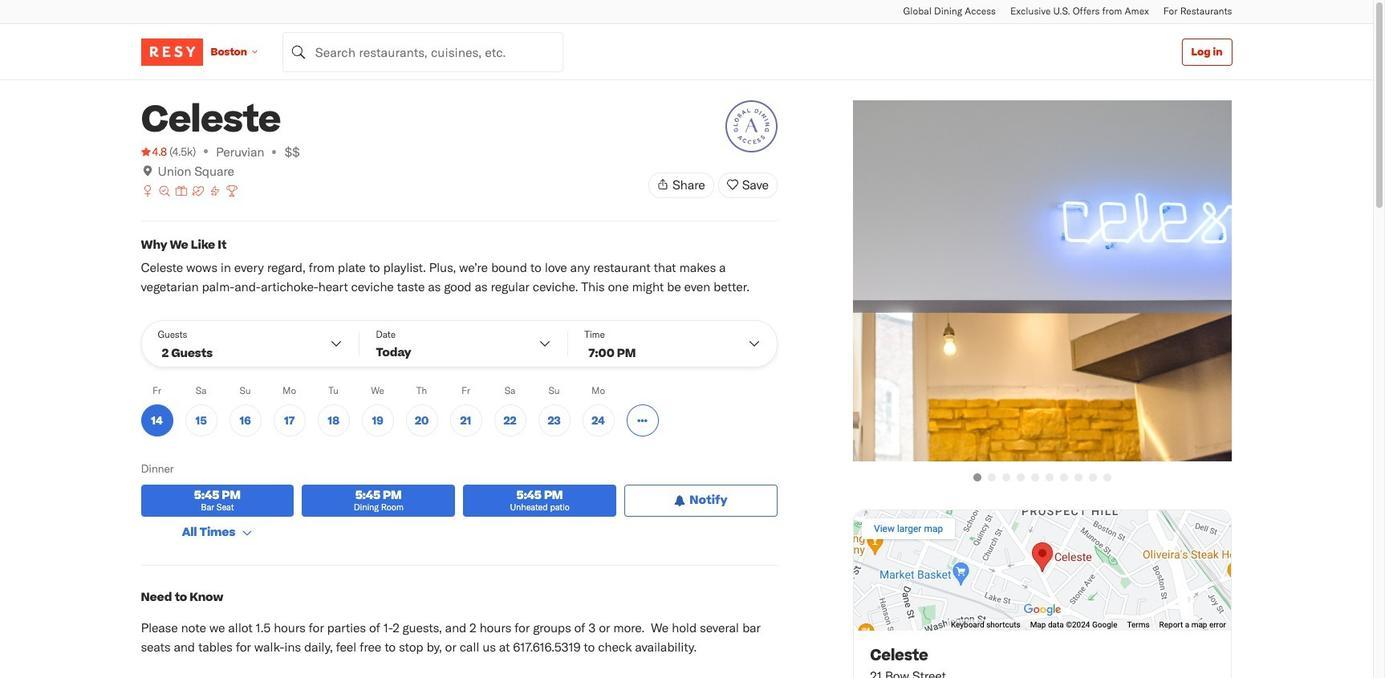 Task type: locate. For each thing, give the bounding box(es) containing it.
4.8 out of 5 stars image
[[141, 144, 167, 160]]

Search restaurants, cuisines, etc. text field
[[282, 32, 563, 72]]

None field
[[282, 32, 563, 72]]



Task type: vqa. For each thing, say whether or not it's contained in the screenshot.
4.6 out of 5 stars image
no



